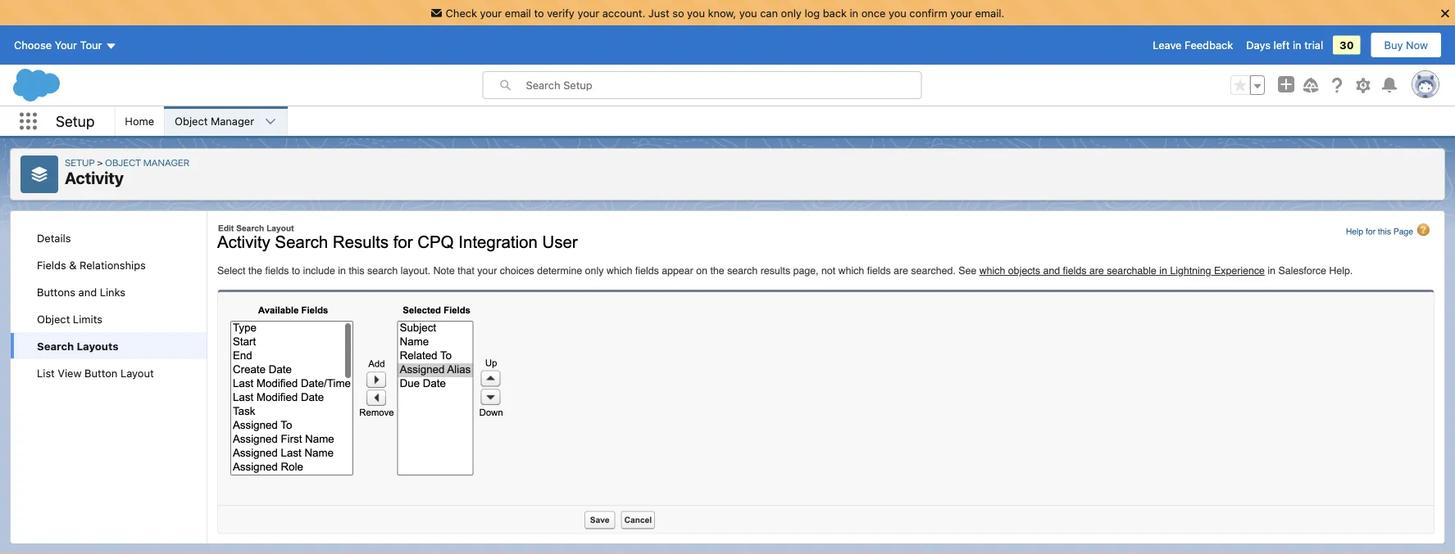 Task type: describe. For each thing, give the bounding box(es) containing it.
1 you from the left
[[687, 7, 705, 19]]

0 vertical spatial object manager
[[175, 115, 254, 127]]

verify
[[547, 7, 575, 19]]

left
[[1274, 39, 1290, 51]]

layout
[[120, 367, 154, 380]]

0 vertical spatial setup
[[56, 113, 95, 130]]

buttons and links
[[37, 286, 126, 298]]

details
[[37, 232, 71, 244]]

leave
[[1153, 39, 1182, 51]]

buy now button
[[1370, 32, 1442, 58]]

back
[[823, 7, 847, 19]]

setup link
[[65, 157, 105, 168]]

choose
[[14, 39, 52, 51]]

trial
[[1304, 39, 1323, 51]]

email.
[[975, 7, 1005, 19]]

once
[[861, 7, 886, 19]]

2 your from the left
[[577, 7, 599, 19]]

details link
[[11, 225, 207, 252]]

list view button layout link
[[11, 360, 207, 387]]

1 your from the left
[[480, 7, 502, 19]]

Search Setup text field
[[526, 72, 921, 98]]

links
[[100, 286, 126, 298]]

so
[[672, 7, 684, 19]]

1 vertical spatial object manager link
[[105, 157, 189, 168]]

0 vertical spatial object manager link
[[165, 107, 264, 136]]

object for "object limits" link
[[37, 313, 70, 325]]

0 vertical spatial in
[[850, 7, 858, 19]]

leave feedback link
[[1153, 39, 1233, 51]]

home
[[125, 115, 154, 127]]

object limits link
[[11, 306, 207, 333]]

know,
[[708, 7, 736, 19]]

search layouts link
[[11, 333, 207, 360]]

days left in trial
[[1246, 39, 1323, 51]]

1 vertical spatial setup
[[65, 157, 95, 168]]

tour
[[80, 39, 102, 51]]

object limits
[[37, 313, 102, 325]]

now
[[1406, 39, 1428, 51]]

search
[[37, 340, 74, 353]]

email
[[505, 7, 531, 19]]

leave feedback
[[1153, 39, 1233, 51]]

to
[[534, 7, 544, 19]]

0 vertical spatial object
[[175, 115, 208, 127]]

30
[[1340, 39, 1354, 51]]



Task type: locate. For each thing, give the bounding box(es) containing it.
3 your from the left
[[950, 7, 972, 19]]

just
[[648, 7, 669, 19]]

1 horizontal spatial object
[[105, 157, 141, 168]]

group
[[1231, 75, 1265, 95]]

0 horizontal spatial manager
[[143, 157, 189, 168]]

setup up the setup "link"
[[56, 113, 95, 130]]

your right verify
[[577, 7, 599, 19]]

log
[[805, 7, 820, 19]]

and
[[78, 286, 97, 298]]

object manager
[[175, 115, 254, 127], [105, 157, 189, 168]]

fields & relationships link
[[11, 252, 207, 279]]

button
[[84, 367, 118, 380]]

1 horizontal spatial you
[[739, 7, 757, 19]]

3 you from the left
[[889, 7, 907, 19]]

1 vertical spatial object manager
[[105, 157, 189, 168]]

you right 'once'
[[889, 7, 907, 19]]

0 vertical spatial manager
[[211, 115, 254, 127]]

your
[[480, 7, 502, 19], [577, 7, 599, 19], [950, 7, 972, 19]]

choose your tour
[[14, 39, 102, 51]]

buy now
[[1384, 39, 1428, 51]]

0 horizontal spatial your
[[480, 7, 502, 19]]

check
[[446, 7, 477, 19]]

1 vertical spatial object
[[105, 157, 141, 168]]

1 horizontal spatial manager
[[211, 115, 254, 127]]

list
[[37, 367, 55, 380]]

buy
[[1384, 39, 1403, 51]]

manager
[[211, 115, 254, 127], [143, 157, 189, 168]]

object manager right home link
[[175, 115, 254, 127]]

tab list containing details
[[11, 225, 207, 387]]

activity
[[65, 168, 124, 188]]

object manager down "home"
[[105, 157, 189, 168]]

feedback
[[1185, 39, 1233, 51]]

home link
[[115, 107, 164, 136]]

view
[[58, 367, 82, 380]]

layouts
[[77, 340, 118, 353]]

object up activity on the left
[[105, 157, 141, 168]]

your left email
[[480, 7, 502, 19]]

in right left in the right top of the page
[[1293, 39, 1302, 51]]

days
[[1246, 39, 1271, 51]]

2 horizontal spatial you
[[889, 7, 907, 19]]

your
[[55, 39, 77, 51]]

0 horizontal spatial you
[[687, 7, 705, 19]]

you left "can"
[[739, 7, 757, 19]]

object inside tab list
[[37, 313, 70, 325]]

1 vertical spatial manager
[[143, 157, 189, 168]]

account.
[[602, 7, 645, 19]]

check your email to verify your account. just so you know, you can only log back in once you confirm your email.
[[446, 7, 1005, 19]]

relationships
[[80, 259, 146, 271]]

you
[[687, 7, 705, 19], [739, 7, 757, 19], [889, 7, 907, 19]]

in right back
[[850, 7, 858, 19]]

1 vertical spatial in
[[1293, 39, 1302, 51]]

fields & relationships
[[37, 259, 146, 271]]

can
[[760, 7, 778, 19]]

&
[[69, 259, 77, 271]]

0 horizontal spatial in
[[850, 7, 858, 19]]

0 horizontal spatial object
[[37, 313, 70, 325]]

only
[[781, 7, 802, 19]]

fields
[[37, 259, 66, 271]]

object for bottommost object manager link
[[105, 157, 141, 168]]

object manager link
[[165, 107, 264, 136], [105, 157, 189, 168]]

1 horizontal spatial in
[[1293, 39, 1302, 51]]

object up search
[[37, 313, 70, 325]]

confirm
[[909, 7, 947, 19]]

setup up activity on the left
[[65, 157, 95, 168]]

search layouts
[[37, 340, 118, 353]]

buttons
[[37, 286, 75, 298]]

tab list
[[11, 225, 207, 387]]

2 horizontal spatial your
[[950, 7, 972, 19]]

list view button layout
[[37, 367, 154, 380]]

2 you from the left
[[739, 7, 757, 19]]

your left email.
[[950, 7, 972, 19]]

limits
[[73, 313, 102, 325]]

object manager link down "home"
[[105, 157, 189, 168]]

you right so
[[687, 7, 705, 19]]

object
[[175, 115, 208, 127], [105, 157, 141, 168], [37, 313, 70, 325]]

2 vertical spatial object
[[37, 313, 70, 325]]

object manager link right home link
[[165, 107, 264, 136]]

2 horizontal spatial object
[[175, 115, 208, 127]]

1 horizontal spatial your
[[577, 7, 599, 19]]

setup
[[56, 113, 95, 130], [65, 157, 95, 168]]

in
[[850, 7, 858, 19], [1293, 39, 1302, 51]]

buttons and links link
[[11, 279, 207, 306]]

choose your tour button
[[13, 32, 118, 58]]

object right home link
[[175, 115, 208, 127]]



Task type: vqa. For each thing, say whether or not it's contained in the screenshot.
the middle "Object"
yes



